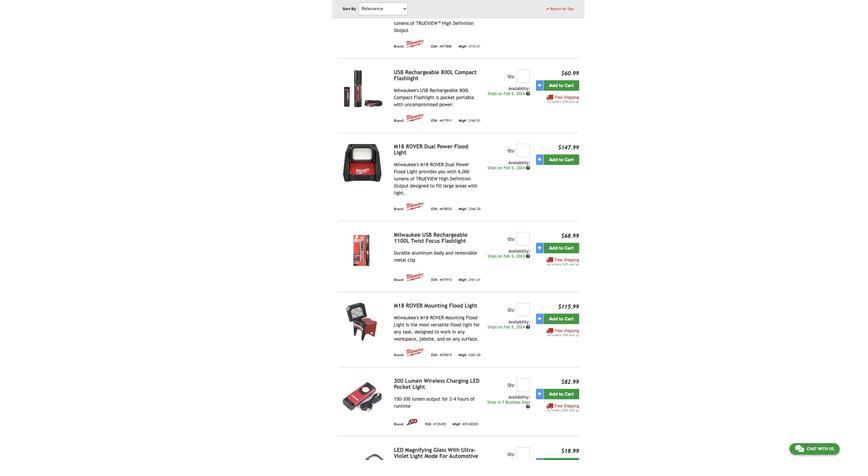 Task type: locate. For each thing, give the bounding box(es) containing it.
rechargeable
[[406, 69, 440, 76], [430, 88, 459, 93], [434, 232, 468, 238]]

rover
[[406, 143, 423, 150], [430, 162, 444, 167], [406, 303, 423, 309], [430, 315, 444, 321]]

fill
[[436, 183, 442, 189]]

shipping for $60.99
[[564, 95, 580, 100]]

m18 up lumens
[[394, 143, 405, 150]]

to left top
[[563, 6, 567, 11]]

1 shipping from the top
[[564, 95, 580, 100]]

0 horizontal spatial compact
[[394, 95, 413, 100]]

flood up lumens
[[394, 169, 406, 174]]

add to cart button down "$82.99"
[[544, 389, 580, 400]]

usb rechargeable 800l compact flashlight link
[[394, 69, 477, 82]]

2 vertical spatial question circle image
[[527, 325, 531, 330]]

atd tools - corporate logo image
[[406, 419, 419, 426]]

0 vertical spatial led
[[471, 378, 480, 385]]

add to cart button for $82.99
[[544, 389, 580, 400]]

mfg#: left 2161-
[[459, 278, 468, 282]]

2 qty: from the top
[[508, 148, 516, 153]]

add to wish list image
[[538, 84, 542, 87], [538, 158, 542, 161], [538, 318, 542, 321], [538, 393, 542, 396]]

5 brand: from the top
[[394, 354, 405, 357]]

mfg#: left 2365- on the bottom of the page
[[459, 354, 468, 357]]

rover up "versatile"
[[430, 315, 444, 321]]

orders
[[553, 100, 562, 104], [553, 263, 562, 266], [553, 334, 562, 337], [553, 409, 562, 413]]

question circle image
[[527, 92, 531, 96], [527, 405, 531, 409]]

es#3984455 - oem25465 - led magnifying glass with ultra-violet light mode for automotive leak detection - uv light detects many dyes. - oem tools - audi bmw volkswagen mercedes benz mini porsche image
[[338, 448, 389, 461]]

qty:
[[508, 74, 516, 79], [508, 148, 516, 153], [508, 237, 516, 242], [508, 308, 516, 313], [508, 383, 516, 388], [508, 452, 516, 457]]

milwaukee - corporate logo image for rechargeable
[[406, 273, 425, 282]]

shipping
[[564, 95, 580, 100], [564, 258, 580, 263], [564, 329, 580, 334], [564, 404, 580, 409]]

2 5, from the top
[[512, 166, 516, 170]]

led up leak
[[394, 447, 404, 454]]

up down $60.99
[[576, 100, 580, 104]]

4 add from the top
[[550, 316, 558, 322]]

2 vertical spatial flashlight
[[442, 238, 466, 244]]

6 brand: from the top
[[394, 423, 405, 427]]

300 inside the 300 lumen wireless charging led pocket light
[[394, 378, 404, 385]]

led
[[471, 378, 480, 385], [394, 447, 404, 454]]

1 availability: from the top
[[509, 86, 531, 91]]

$49 down $68.99
[[563, 263, 568, 266]]

1 ships on feb 5, 2024 from the top
[[488, 91, 527, 96]]

80203
[[470, 423, 479, 427]]

$49 for $60.99
[[563, 100, 568, 104]]

1 vertical spatial led
[[394, 447, 404, 454]]

2 up from the top
[[576, 263, 580, 266]]

cart down $68.99
[[565, 245, 574, 251]]

for left '2-'
[[442, 397, 449, 402]]

add to cart for $115.99
[[550, 316, 574, 322]]

1 vertical spatial usb
[[421, 88, 429, 93]]

3 ships on feb 5, 2024 from the top
[[488, 254, 527, 259]]

0 vertical spatial question circle image
[[527, 166, 531, 170]]

0 vertical spatial question circle image
[[527, 92, 531, 96]]

4 feb from the top
[[504, 325, 511, 330]]

2 add to cart button from the top
[[544, 155, 580, 165]]

mfg#:
[[459, 45, 468, 48], [459, 119, 468, 123], [459, 208, 468, 211], [459, 278, 468, 282], [459, 354, 468, 357], [453, 423, 462, 427]]

question circle image for $68.99
[[527, 255, 531, 259]]

21 for usb rechargeable 800l compact flashlight
[[477, 119, 481, 123]]

up down $115.99
[[576, 334, 580, 337]]

usb inside usb rechargeable 800l compact flashlight
[[394, 69, 404, 76]]

3 up from the top
[[576, 334, 580, 337]]

$49 down "$82.99"
[[563, 409, 568, 413]]

compact up the portable
[[455, 69, 477, 76]]

of inside milwaukee's m18 rover dual power flood light provides you with 4,000 lumens of trueview high definition output designed to fill large areas with light.
[[411, 176, 415, 182]]

300 up runtime
[[404, 397, 411, 402]]

qty: for 300 lumen wireless charging led pocket light
[[508, 383, 516, 388]]

1 21 from the top
[[477, 45, 481, 48]]

flood inside milwaukee's m18 rover dual power flood light provides you with 4,000 lumens of trueview high definition output designed to fill large areas with light.
[[394, 169, 406, 174]]

es#4477886 - 2115-21 - usb rechargeable low-profile headlamp - milwaukee's redlithium usb low-profile headlamp is thin with a 1 in. light head, wide flood beam, and is powered by redlithium&trade; usb and delivers 600-lumens of trueview&trade; high definition output - milwaukee - audi bmw volkswagen mercedes benz mini porsche image
[[338, 0, 389, 12]]

2 shipping from the top
[[564, 258, 580, 263]]

led inside led magnifying glass with ultra- violet light mode for automotive leak detection
[[394, 447, 404, 454]]

on inside milwaukee's m18 rover mounting flood light is the most versatile flood light for any task, designed to work in any workspace, jobsite, and on any surface.
[[447, 337, 452, 342]]

1 vertical spatial 800l
[[460, 88, 470, 93]]

es#: for mounting
[[432, 354, 439, 357]]

shipping for $68.99
[[564, 258, 580, 263]]

0 vertical spatial in
[[453, 330, 457, 335]]

4 add to cart from the top
[[550, 316, 574, 322]]

1 up from the top
[[576, 100, 580, 104]]

milwaukee - corporate logo image down output
[[406, 202, 425, 211]]

dual inside m18 rover dual power flood light
[[425, 143, 436, 150]]

milwaukee - corporate logo image
[[406, 39, 425, 48], [406, 114, 425, 122], [406, 202, 425, 211], [406, 273, 425, 282], [406, 348, 425, 357]]

brand: for 300 lumen wireless charging led pocket light
[[394, 423, 405, 427]]

2024 for $147.99
[[517, 166, 525, 170]]

0 vertical spatial 20
[[477, 208, 481, 211]]

20 for m18 rover dual power flood light
[[477, 208, 481, 211]]

mfg#: left 2366-
[[459, 208, 468, 211]]

mfg#: atd-80203
[[453, 423, 479, 427]]

0 vertical spatial compact
[[455, 69, 477, 76]]

ships on feb 5, 2024 for milwaukee usb rechargeable 1100l twist focus flashlight
[[488, 254, 527, 259]]

mfg#: left 2115-
[[459, 45, 468, 48]]

1 horizontal spatial is
[[436, 95, 440, 100]]

1 feb from the top
[[504, 91, 511, 96]]

designed inside milwaukee's m18 rover dual power flood light provides you with 4,000 lumens of trueview high definition output designed to fill large areas with light.
[[411, 183, 429, 189]]

usb inside milwaukee usb rechargeable 1100l twist focus flashlight
[[423, 232, 432, 238]]

1 cart from the top
[[565, 83, 574, 88]]

es#: for rechargeable
[[432, 278, 439, 282]]

ships left 7
[[488, 400, 497, 405]]

rover up the
[[406, 303, 423, 309]]

flashlight inside usb rechargeable 800l compact flashlight
[[394, 75, 419, 82]]

hours
[[458, 397, 470, 402]]

4135430
[[434, 423, 446, 427]]

any left task,
[[394, 330, 402, 335]]

and for $82.99
[[569, 409, 575, 413]]

free shipping on orders $49 and up down $60.99
[[548, 95, 580, 104]]

1 5, from the top
[[512, 91, 516, 96]]

1 vertical spatial compact
[[394, 95, 413, 100]]

1 horizontal spatial compact
[[455, 69, 477, 76]]

4 5, from the top
[[512, 325, 516, 330]]

light
[[463, 322, 473, 328]]

feb for m18 rover mounting flood light
[[504, 325, 511, 330]]

feb for usb rechargeable 800l compact flashlight
[[504, 91, 511, 96]]

2 add to wish list image from the top
[[538, 158, 542, 161]]

flood up the 4,000
[[455, 143, 469, 150]]

up for $68.99
[[576, 263, 580, 266]]

aluminum
[[412, 250, 433, 256]]

mounting up "versatile"
[[425, 303, 448, 309]]

dual up provides on the top of the page
[[425, 143, 436, 150]]

4 $49 from the top
[[563, 409, 568, 413]]

ships right the 4,000
[[488, 166, 497, 170]]

0 vertical spatial power
[[438, 143, 453, 150]]

mfg#: for m18 rover dual power flood light
[[459, 208, 468, 211]]

add to cart down "$82.99"
[[550, 392, 574, 397]]

cart down "$82.99"
[[565, 392, 574, 397]]

usb rechargeable 800l compact flashlight
[[394, 69, 477, 82]]

es#:
[[432, 45, 439, 48], [432, 119, 439, 123], [432, 208, 439, 211], [432, 278, 439, 282], [432, 354, 439, 357], [426, 423, 433, 427]]

add to cart down $115.99
[[550, 316, 574, 322]]

mfg#: 2160-21
[[459, 119, 481, 123]]

1 vertical spatial 21
[[477, 119, 481, 123]]

cart for $115.99
[[565, 316, 574, 322]]

flashlight
[[394, 75, 419, 82], [414, 95, 435, 100], [442, 238, 466, 244]]

0 horizontal spatial led
[[394, 447, 404, 454]]

m18 inside milwaukee's m18 rover mounting flood light is the most versatile flood light for any task, designed to work in any workspace, jobsite, and on any surface.
[[421, 315, 429, 321]]

0 vertical spatial rechargeable
[[406, 69, 440, 76]]

4,000
[[458, 169, 470, 174]]

0 vertical spatial flashlight
[[394, 75, 419, 82]]

1 vertical spatial question circle image
[[527, 405, 531, 409]]

1 question circle image from the top
[[527, 92, 531, 96]]

m18 rover mounting flood light
[[394, 303, 478, 309]]

21 right 4477913
[[477, 278, 481, 282]]

free down $68.99
[[555, 258, 563, 263]]

shipping for $82.99
[[564, 404, 580, 409]]

es#4477911 - 2160-21 - usb rechargeable 800l compact flashlight - milwaukee's usb rechargeable 800l compact flashlight is pocket portable with uncompromised power. - milwaukee - audi bmw volkswagen mercedes benz mini porsche image
[[338, 69, 389, 108]]

2 2024 from the top
[[517, 166, 525, 170]]

1 vertical spatial dual
[[446, 162, 455, 167]]

1 horizontal spatial in
[[498, 400, 502, 405]]

compact inside usb rechargeable 800l compact flashlight
[[455, 69, 477, 76]]

5, for m18 rover dual power flood light
[[512, 166, 516, 170]]

None number field
[[517, 69, 531, 83], [517, 144, 531, 157], [517, 232, 531, 246], [517, 303, 531, 317], [517, 378, 531, 392], [517, 448, 531, 461], [517, 69, 531, 83], [517, 144, 531, 157], [517, 232, 531, 246], [517, 303, 531, 317], [517, 378, 531, 392], [517, 448, 531, 461]]

1 free shipping on orders $49 and up from the top
[[548, 95, 580, 104]]

rover inside milwaukee's m18 rover dual power flood light provides you with 4,000 lumens of trueview high definition output designed to fill large areas with light.
[[430, 162, 444, 167]]

2 free from the top
[[555, 258, 563, 263]]

add to cart button for $60.99
[[544, 80, 580, 91]]

1 free from the top
[[555, 95, 563, 100]]

2024 for $68.99
[[517, 254, 525, 259]]

and down $68.99
[[569, 263, 575, 266]]

0 vertical spatial is
[[436, 95, 440, 100]]

3 availability: from the top
[[509, 249, 531, 254]]

mfg#: 2115-21
[[459, 45, 481, 48]]

1 horizontal spatial for
[[474, 322, 480, 328]]

is inside milwaukee's m18 rover mounting flood light is the most versatile flood light for any task, designed to work in any workspace, jobsite, and on any surface.
[[406, 322, 410, 328]]

2 21 from the top
[[477, 119, 481, 123]]

milwaukee - corporate logo image for mounting
[[406, 348, 425, 357]]

2160-
[[469, 119, 477, 123]]

to down "$82.99"
[[560, 392, 564, 397]]

areas
[[456, 183, 467, 189]]

mfg#: left atd-
[[453, 423, 462, 427]]

4 cart from the top
[[565, 316, 574, 322]]

to left fill
[[431, 183, 435, 189]]

question circle image for $82.99
[[527, 405, 531, 409]]

2024
[[517, 91, 525, 96], [517, 166, 525, 170], [517, 254, 525, 259], [517, 325, 525, 330]]

milwaukee - corporate logo image down workspace,
[[406, 348, 425, 357]]

1 vertical spatial 20
[[477, 354, 481, 357]]

output
[[427, 397, 441, 402]]

3 milwaukee - corporate logo image from the top
[[406, 202, 425, 211]]

1 vertical spatial is
[[406, 322, 410, 328]]

mfg#: left 2160-
[[459, 119, 468, 123]]

free shipping on orders $49 and up for $82.99
[[548, 404, 580, 413]]

2 brand: from the top
[[394, 119, 405, 123]]

is inside milwaukee's usb rechargeable 800l compact flashlight is pocket portable with uncompromised power.
[[436, 95, 440, 100]]

1 add from the top
[[550, 83, 558, 88]]

brand: for m18 rover mounting flood light
[[394, 354, 405, 357]]

rechargeable for milwaukee
[[434, 232, 468, 238]]

ships right removable
[[488, 254, 497, 259]]

1 vertical spatial designed
[[415, 330, 434, 335]]

lumen
[[412, 397, 425, 402]]

up for $60.99
[[576, 100, 580, 104]]

1 vertical spatial of
[[471, 397, 475, 402]]

free shipping on orders $49 and up down $68.99
[[548, 258, 580, 266]]

3 shipping from the top
[[564, 329, 580, 334]]

4477913
[[440, 278, 452, 282]]

1 brand: from the top
[[394, 45, 405, 48]]

milwaukee
[[394, 232, 421, 238]]

ships right the portable
[[488, 91, 497, 96]]

300 left lumen
[[394, 378, 404, 385]]

shipping for $115.99
[[564, 329, 580, 334]]

light inside m18 rover dual power flood light
[[394, 150, 407, 156]]

add to cart button down $115.99
[[544, 314, 580, 324]]

0 horizontal spatial of
[[411, 176, 415, 182]]

1 vertical spatial rechargeable
[[430, 88, 459, 93]]

detection
[[408, 460, 433, 461]]

milwaukee's inside milwaukee's m18 rover dual power flood light provides you with 4,000 lumens of trueview high definition output designed to fill large areas with light.
[[394, 162, 419, 167]]

5 milwaukee - corporate logo image from the top
[[406, 348, 425, 357]]

1 add to cart from the top
[[550, 83, 574, 88]]

1 vertical spatial for
[[442, 397, 449, 402]]

free down $60.99
[[555, 95, 563, 100]]

mfg#: 2366-20
[[459, 208, 481, 211]]

$82.99
[[562, 379, 580, 386]]

orders down "$82.99"
[[553, 409, 562, 413]]

in left 7
[[498, 400, 502, 405]]

add to cart button down $60.99
[[544, 80, 580, 91]]

0 horizontal spatial for
[[442, 397, 449, 402]]

1 horizontal spatial of
[[471, 397, 475, 402]]

question circle image
[[527, 166, 531, 170], [527, 255, 531, 259], [527, 325, 531, 330]]

1 horizontal spatial dual
[[446, 162, 455, 167]]

surface.
[[462, 337, 479, 342]]

free for $68.99
[[555, 258, 563, 263]]

m18
[[394, 143, 405, 150], [421, 162, 429, 167], [394, 303, 405, 309], [421, 315, 429, 321]]

milwaukee's inside milwaukee's usb rechargeable 800l compact flashlight is pocket portable with uncompromised power.
[[394, 88, 419, 93]]

300
[[394, 378, 404, 385], [404, 397, 411, 402]]

for inside 150-300 lumen output for 2-4 hours of runtime
[[442, 397, 449, 402]]

to down "versatile"
[[435, 330, 439, 335]]

es#4478020 - 2366-20 - m18 rover dual power flood light - milwaukee's m18 rover dual power flood light provides you with 4,000 lumens of trueview high definition output designed to fill large areas with light. - milwaukee - audi bmw volkswagen mercedes benz mini porsche image
[[338, 144, 389, 182]]

flood inside m18 rover dual power flood light
[[455, 143, 469, 150]]

3 $49 from the top
[[563, 334, 568, 337]]

in down the flood
[[453, 330, 457, 335]]

the
[[411, 322, 418, 328]]

clip
[[408, 258, 416, 263]]

milwaukee - corporate logo image down the clip
[[406, 273, 425, 282]]

2 vertical spatial rechargeable
[[434, 232, 468, 238]]

$68.99
[[562, 233, 580, 239]]

chat
[[808, 447, 818, 452]]

free shipping on orders $49 and up for $68.99
[[548, 258, 580, 266]]

4 brand: from the top
[[394, 278, 405, 282]]

free shipping on orders $49 and up for $115.99
[[548, 329, 580, 337]]

chat with us
[[808, 447, 835, 452]]

milwaukee's for usb rechargeable 800l compact flashlight
[[394, 88, 419, 93]]

rechargeable inside milwaukee usb rechargeable 1100l twist focus flashlight
[[434, 232, 468, 238]]

free shipping on orders $49 and up down $115.99
[[548, 329, 580, 337]]

4 free from the top
[[555, 404, 563, 409]]

5 qty: from the top
[[508, 383, 516, 388]]

0 vertical spatial usb
[[394, 69, 404, 76]]

milwaukee's m18 rover dual power flood light provides you with 4,000 lumens of trueview high definition output designed to fill large areas with light.
[[394, 162, 478, 196]]

es#: 4478020
[[432, 208, 452, 211]]

milwaukee's for m18 rover dual power flood light
[[394, 162, 419, 167]]

1 vertical spatial mounting
[[446, 315, 465, 321]]

3 add to cart button from the top
[[544, 243, 580, 254]]

3 free shipping on orders $49 and up from the top
[[548, 329, 580, 337]]

2 orders from the top
[[553, 263, 562, 266]]

light.
[[394, 190, 406, 196]]

shipping down $68.99
[[564, 258, 580, 263]]

up for $82.99
[[576, 409, 580, 413]]

mounting
[[425, 303, 448, 309], [446, 315, 465, 321]]

3 2024 from the top
[[517, 254, 525, 259]]

1 horizontal spatial led
[[471, 378, 480, 385]]

brand:
[[394, 45, 405, 48], [394, 119, 405, 123], [394, 208, 405, 211], [394, 278, 405, 282], [394, 354, 405, 357], [394, 423, 405, 427]]

20 for m18 rover mounting flood light
[[477, 354, 481, 357]]

3 brand: from the top
[[394, 208, 405, 211]]

add to cart down $147.99
[[550, 157, 574, 163]]

3 21 from the top
[[477, 278, 481, 282]]

$49 for $82.99
[[563, 409, 568, 413]]

4 ships on feb 5, 2024 from the top
[[488, 325, 527, 330]]

4 milwaukee - corporate logo image from the top
[[406, 273, 425, 282]]

add for $60.99
[[550, 83, 558, 88]]

rechargeable up milwaukee's usb rechargeable 800l compact flashlight is pocket portable with uncompromised power.
[[406, 69, 440, 76]]

4 add to wish list image from the top
[[538, 393, 542, 396]]

4 2024 from the top
[[517, 325, 525, 330]]

3 cart from the top
[[565, 245, 574, 251]]

4 free shipping on orders $49 and up from the top
[[548, 404, 580, 413]]

focus
[[426, 238, 440, 244]]

1 question circle image from the top
[[527, 166, 531, 170]]

m18 up most
[[421, 315, 429, 321]]

rechargeable for milwaukee's
[[430, 88, 459, 93]]

cart down $60.99
[[565, 83, 574, 88]]

ships for m18 rover mounting flood light
[[488, 325, 497, 330]]

1 milwaukee's from the top
[[394, 88, 419, 93]]

light inside milwaukee's m18 rover dual power flood light provides you with 4,000 lumens of trueview high definition output designed to fill large areas with light.
[[407, 169, 418, 174]]

shipping down "$82.99"
[[564, 404, 580, 409]]

automotive
[[450, 453, 479, 460]]

5 add from the top
[[550, 392, 558, 397]]

2 ships on feb 5, 2024 from the top
[[488, 166, 527, 170]]

3 5, from the top
[[512, 254, 516, 259]]

flashlight inside milwaukee usb rechargeable 1100l twist focus flashlight
[[442, 238, 466, 244]]

0 vertical spatial mounting
[[425, 303, 448, 309]]

es#: left 4135430
[[426, 423, 433, 427]]

1 vertical spatial flashlight
[[414, 95, 435, 100]]

2 milwaukee's from the top
[[394, 162, 419, 167]]

for inside milwaukee's m18 rover mounting flood light is the most versatile flood light for any task, designed to work in any workspace, jobsite, and on any surface.
[[474, 322, 480, 328]]

4 availability: from the top
[[509, 320, 531, 325]]

and down "$82.99"
[[569, 409, 575, 413]]

return
[[551, 6, 562, 11]]

0 horizontal spatial in
[[453, 330, 457, 335]]

free down "$82.99"
[[555, 404, 563, 409]]

2 question circle image from the top
[[527, 405, 531, 409]]

milwaukee's up uncompromised
[[394, 88, 419, 93]]

is left the
[[406, 322, 410, 328]]

es#: left "4478020"
[[432, 208, 439, 211]]

1 $49 from the top
[[563, 100, 568, 104]]

up down $68.99
[[576, 263, 580, 266]]

0 vertical spatial 800l
[[441, 69, 454, 76]]

add
[[550, 83, 558, 88], [550, 157, 558, 163], [550, 245, 558, 251], [550, 316, 558, 322], [550, 392, 558, 397]]

violet
[[394, 453, 409, 460]]

of right the hours
[[471, 397, 475, 402]]

1 vertical spatial in
[[498, 400, 502, 405]]

add for $68.99
[[550, 245, 558, 251]]

2 free shipping on orders $49 and up from the top
[[548, 258, 580, 266]]

with right areas
[[469, 183, 478, 189]]

1 vertical spatial power
[[457, 162, 470, 167]]

provides
[[419, 169, 437, 174]]

0 horizontal spatial power
[[438, 143, 453, 150]]

and right body
[[446, 250, 454, 256]]

and down $115.99
[[569, 334, 575, 337]]

800l up pocket
[[441, 69, 454, 76]]

milwaukee usb rechargeable 1100l twist focus flashlight
[[394, 232, 468, 244]]

ships on feb 5, 2024 for m18 rover dual power flood light
[[488, 166, 527, 170]]

2 add from the top
[[550, 157, 558, 163]]

2161-
[[469, 278, 477, 282]]

designed
[[411, 183, 429, 189], [415, 330, 434, 335]]

2 availability: from the top
[[509, 161, 531, 165]]

5 add to cart from the top
[[550, 392, 574, 397]]

free down $115.99
[[555, 329, 563, 334]]

20 right "4478020"
[[477, 208, 481, 211]]

5 availability: from the top
[[509, 395, 531, 400]]

cart down $115.99
[[565, 316, 574, 322]]

3 orders from the top
[[553, 334, 562, 337]]

add to cart for $82.99
[[550, 392, 574, 397]]

leak
[[394, 460, 406, 461]]

uncompromised
[[405, 102, 438, 107]]

shipping down $60.99
[[564, 95, 580, 100]]

and for $60.99
[[569, 100, 575, 104]]

3 add to cart from the top
[[550, 245, 574, 251]]

1 vertical spatial milwaukee's
[[394, 162, 419, 167]]

milwaukee's inside milwaukee's m18 rover mounting flood light is the most versatile flood light for any task, designed to work in any workspace, jobsite, and on any surface.
[[394, 315, 419, 321]]

3 free from the top
[[555, 329, 563, 334]]

es#: for dual
[[432, 208, 439, 211]]

800l inside milwaukee's usb rechargeable 800l compact flashlight is pocket portable with uncompromised power.
[[460, 88, 470, 93]]

3 feb from the top
[[504, 254, 511, 259]]

dual up you
[[446, 162, 455, 167]]

any down the flood
[[458, 330, 465, 335]]

dual inside milwaukee's m18 rover dual power flood light provides you with 4,000 lumens of trueview high definition output designed to fill large areas with light.
[[446, 162, 455, 167]]

by
[[352, 6, 356, 11]]

versatile
[[431, 322, 449, 328]]

business
[[506, 400, 521, 405]]

milwaukee - corporate logo image down uncompromised
[[406, 114, 425, 122]]

in
[[453, 330, 457, 335], [498, 400, 502, 405]]

for
[[474, 322, 480, 328], [442, 397, 449, 402]]

0 horizontal spatial dual
[[425, 143, 436, 150]]

3 milwaukee's from the top
[[394, 315, 419, 321]]

orders for $82.99
[[553, 409, 562, 413]]

with inside milwaukee's usb rechargeable 800l compact flashlight is pocket portable with uncompromised power.
[[394, 102, 404, 107]]

0 vertical spatial 21
[[477, 45, 481, 48]]

brand: for m18 rover dual power flood light
[[394, 208, 405, 211]]

rechargeable inside milwaukee's usb rechargeable 800l compact flashlight is pocket portable with uncompromised power.
[[430, 88, 459, 93]]

rover inside m18 rover dual power flood light
[[406, 143, 423, 150]]

1 horizontal spatial 800l
[[460, 88, 470, 93]]

3 add from the top
[[550, 245, 558, 251]]

1 vertical spatial 300
[[404, 397, 411, 402]]

0 horizontal spatial 800l
[[441, 69, 454, 76]]

brand: for milwaukee usb rechargeable 1100l twist focus flashlight
[[394, 278, 405, 282]]

flood
[[455, 143, 469, 150], [394, 169, 406, 174], [450, 303, 464, 309], [466, 315, 478, 321]]

is
[[436, 95, 440, 100], [406, 322, 410, 328]]

power up the 4,000
[[457, 162, 470, 167]]

3 add to wish list image from the top
[[538, 318, 542, 321]]

shipping down $115.99
[[564, 329, 580, 334]]

2 vertical spatial milwaukee's
[[394, 315, 419, 321]]

4 orders from the top
[[553, 409, 562, 413]]

mounting up the flood
[[446, 315, 465, 321]]

to down $147.99
[[560, 157, 564, 163]]

1 horizontal spatial power
[[457, 162, 470, 167]]

4 up from the top
[[576, 409, 580, 413]]

2 add to cart from the top
[[550, 157, 574, 163]]

1 20 from the top
[[477, 208, 481, 211]]

0 vertical spatial dual
[[425, 143, 436, 150]]

1 add to wish list image from the top
[[538, 84, 542, 87]]

up
[[576, 100, 580, 104], [576, 263, 580, 266], [576, 334, 580, 337], [576, 409, 580, 413]]

add to wish list image for $115.99
[[538, 318, 542, 321]]

milwaukee - corporate logo image left es#: 4477886
[[406, 39, 425, 48]]

free shipping on orders $49 and up down "$82.99"
[[548, 404, 580, 413]]

2024 for $60.99
[[517, 91, 525, 96]]

800l up the portable
[[460, 88, 470, 93]]

1 vertical spatial question circle image
[[527, 255, 531, 259]]

5 add to cart button from the top
[[544, 389, 580, 400]]

2 20 from the top
[[477, 354, 481, 357]]

0 horizontal spatial is
[[406, 322, 410, 328]]

2 $49 from the top
[[563, 263, 568, 266]]

add to cart
[[550, 83, 574, 88], [550, 157, 574, 163], [550, 245, 574, 251], [550, 316, 574, 322], [550, 392, 574, 397]]

4 shipping from the top
[[564, 404, 580, 409]]

to inside milwaukee's m18 rover mounting flood light is the most versatile flood light for any task, designed to work in any workspace, jobsite, and on any surface.
[[435, 330, 439, 335]]

on
[[499, 91, 503, 96], [548, 100, 552, 104], [499, 166, 503, 170], [499, 254, 503, 259], [548, 263, 552, 266], [499, 325, 503, 330], [548, 334, 552, 337], [447, 337, 452, 342], [548, 409, 552, 413]]

caret up image
[[547, 7, 550, 11]]

1 qty: from the top
[[508, 74, 516, 79]]

return to top link
[[547, 6, 574, 12]]

and down $60.99
[[569, 100, 575, 104]]

2 vertical spatial 21
[[477, 278, 481, 282]]

add to wish list image
[[538, 247, 542, 250]]

in inside milwaukee's m18 rover mounting flood light is the most versatile flood light for any task, designed to work in any workspace, jobsite, and on any surface.
[[453, 330, 457, 335]]

2 vertical spatial usb
[[423, 232, 432, 238]]

1 add to cart button from the top
[[544, 80, 580, 91]]

1 orders from the top
[[553, 100, 562, 104]]

usb inside milwaukee's usb rechargeable 800l compact flashlight is pocket portable with uncompromised power.
[[421, 88, 429, 93]]

sort by
[[343, 6, 356, 11]]

rechargeable inside usb rechargeable 800l compact flashlight
[[406, 69, 440, 76]]

2 feb from the top
[[504, 166, 511, 170]]

0 vertical spatial for
[[474, 322, 480, 328]]

ships on feb 5, 2024 for m18 rover mounting flood light
[[488, 325, 527, 330]]

task,
[[403, 330, 414, 335]]

most
[[419, 322, 430, 328]]

add for $115.99
[[550, 316, 558, 322]]

2 cart from the top
[[565, 157, 574, 163]]

2 milwaukee - corporate logo image from the top
[[406, 114, 425, 122]]

4 qty: from the top
[[508, 308, 516, 313]]

1 2024 from the top
[[517, 91, 525, 96]]

$49 down $115.99
[[563, 334, 568, 337]]

es#: left 4478019
[[432, 354, 439, 357]]

availability: for $60.99
[[509, 86, 531, 91]]

add to cart button for $115.99
[[544, 314, 580, 324]]

light inside the 300 lumen wireless charging led pocket light
[[413, 384, 426, 391]]

21
[[477, 45, 481, 48], [477, 119, 481, 123], [477, 278, 481, 282]]

with left uncompromised
[[394, 102, 404, 107]]

3 question circle image from the top
[[527, 325, 531, 330]]

4477886
[[440, 45, 452, 48]]

designed down most
[[415, 330, 434, 335]]

3 qty: from the top
[[508, 237, 516, 242]]

orders down $115.99
[[553, 334, 562, 337]]

0 vertical spatial designed
[[411, 183, 429, 189]]

milwaukee's usb rechargeable 800l compact flashlight is pocket portable with uncompromised power.
[[394, 88, 475, 107]]

es#4135430 - atd-80203 - 300 lumen wireless charging led pocket light - 150-300 lumen output for 2-4 hours of runtime - atd tools - audi bmw volkswagen mercedes benz mini porsche image
[[338, 378, 389, 417]]

0 vertical spatial milwaukee's
[[394, 88, 419, 93]]

0 vertical spatial 300
[[394, 378, 404, 385]]

of right lumens
[[411, 176, 415, 182]]

free shipping on orders $49 and up for $60.99
[[548, 95, 580, 104]]

1 milwaukee - corporate logo image from the top
[[406, 39, 425, 48]]

2 question circle image from the top
[[527, 255, 531, 259]]

5 cart from the top
[[565, 392, 574, 397]]

0 vertical spatial of
[[411, 176, 415, 182]]

flashlight inside milwaukee's usb rechargeable 800l compact flashlight is pocket portable with uncompromised power.
[[414, 95, 435, 100]]

milwaukee usb rechargeable 1100l twist focus flashlight link
[[394, 232, 468, 244]]

4 add to cart button from the top
[[544, 314, 580, 324]]

mfg#: for 300 lumen wireless charging led pocket light
[[453, 423, 462, 427]]

compact inside milwaukee's usb rechargeable 800l compact flashlight is pocket portable with uncompromised power.
[[394, 95, 413, 100]]

rechargeable up body
[[434, 232, 468, 238]]



Task type: describe. For each thing, give the bounding box(es) containing it.
high
[[440, 176, 449, 182]]

workspace,
[[394, 337, 418, 342]]

flood up the flood
[[450, 303, 464, 309]]

m18 rover dual power flood light
[[394, 143, 469, 156]]

orders for $60.99
[[553, 100, 562, 104]]

$115.99
[[559, 304, 580, 310]]

m18 inside milwaukee's m18 rover dual power flood light provides you with 4,000 lumens of trueview high definition output designed to fill large areas with light.
[[421, 162, 429, 167]]

availability: for $68.99
[[509, 249, 531, 254]]

300 lumen wireless charging led pocket light
[[394, 378, 480, 391]]

brand: for usb rechargeable 800l compact flashlight
[[394, 119, 405, 123]]

es#4477913 - 2161-21 - milwaukee usb rechargeable 1100l twist focus flashlight - durable aluminum body and removable metal clip - milwaukee - audi bmw volkswagen mercedes benz mini porsche image
[[338, 232, 389, 271]]

cart for $68.99
[[565, 245, 574, 251]]

m18 inside m18 rover dual power flood light
[[394, 143, 405, 150]]

add to wish list image for $60.99
[[538, 84, 542, 87]]

output
[[394, 183, 409, 189]]

add to cart button for $147.99
[[544, 155, 580, 165]]

to down $68.99
[[560, 245, 564, 251]]

and inside milwaukee's m18 rover mounting flood light is the most versatile flood light for any task, designed to work in any workspace, jobsite, and on any surface.
[[438, 337, 445, 342]]

4
[[454, 397, 457, 402]]

ships for milwaukee usb rechargeable 1100l twist focus flashlight
[[488, 254, 497, 259]]

and inside durable aluminum body and removable metal clip
[[446, 250, 454, 256]]

5, for usb rechargeable 800l compact flashlight
[[512, 91, 516, 96]]

atd-
[[463, 423, 470, 427]]

power inside m18 rover dual power flood light
[[438, 143, 453, 150]]

$49 for $68.99
[[563, 263, 568, 266]]

days
[[522, 400, 531, 405]]

2366-
[[469, 208, 477, 211]]

is for rechargeable
[[436, 95, 440, 100]]

add to cart for $68.99
[[550, 245, 574, 251]]

pocket
[[394, 384, 411, 391]]

ships for usb rechargeable 800l compact flashlight
[[488, 91, 497, 96]]

of inside 150-300 lumen output for 2-4 hours of runtime
[[471, 397, 475, 402]]

7
[[503, 400, 505, 405]]

return to top
[[550, 6, 574, 11]]

ultra-
[[462, 447, 476, 454]]

mfg#: for m18 rover mounting flood light
[[459, 354, 468, 357]]

$18.99
[[562, 448, 580, 455]]

4477911
[[440, 119, 452, 123]]

with right you
[[447, 169, 457, 174]]

mounting inside milwaukee's m18 rover mounting flood light is the most versatile flood light for any task, designed to work in any workspace, jobsite, and on any surface.
[[446, 315, 465, 321]]

ships for m18 rover dual power flood light
[[488, 166, 497, 170]]

led inside the 300 lumen wireless charging led pocket light
[[471, 378, 480, 385]]

es#4478019 - 2365-20 - m18 rover mounting flood light - milwaukee's m18 rover mounting flood light is the most versatile flood light for any task, designed to work in any workspace, jobsite, and on any surface. - milwaukee - audi bmw volkswagen mercedes benz mini porsche image
[[338, 303, 389, 342]]

150-
[[394, 397, 404, 402]]

question circle image for $147.99
[[527, 166, 531, 170]]

qty: for usb rechargeable 800l compact flashlight
[[508, 74, 516, 79]]

designed inside milwaukee's m18 rover mounting flood light is the most versatile flood light for any task, designed to work in any workspace, jobsite, and on any surface.
[[415, 330, 434, 335]]

rover inside milwaukee's m18 rover mounting flood light is the most versatile flood light for any task, designed to work in any workspace, jobsite, and on any surface.
[[430, 315, 444, 321]]

mode
[[425, 453, 438, 460]]

cart for $82.99
[[565, 392, 574, 397]]

5, for milwaukee usb rechargeable 1100l twist focus flashlight
[[512, 254, 516, 259]]

es#: 4478019
[[432, 354, 452, 357]]

question circle image for $115.99
[[527, 325, 531, 330]]

orders for $115.99
[[553, 334, 562, 337]]

add to cart for $147.99
[[550, 157, 574, 163]]

mfg#: 2365-20
[[459, 354, 481, 357]]

es#: 4477913
[[432, 278, 452, 282]]

to inside milwaukee's m18 rover dual power flood light provides you with 4,000 lumens of trueview high definition output designed to fill large areas with light.
[[431, 183, 435, 189]]

up for $115.99
[[576, 334, 580, 337]]

2024 for $115.99
[[517, 325, 525, 330]]

any left surface.
[[453, 337, 461, 342]]

300 inside 150-300 lumen output for 2-4 hours of runtime
[[404, 397, 411, 402]]

es#: 4477911
[[432, 119, 452, 123]]

150-300 lumen output for 2-4 hours of runtime
[[394, 397, 475, 409]]

4478019
[[440, 354, 452, 357]]

removable
[[455, 250, 477, 256]]

availability: for $82.99
[[509, 395, 531, 400]]

add to wish list image for $147.99
[[538, 158, 542, 161]]

$60.99
[[562, 70, 580, 77]]

orders for $68.99
[[553, 263, 562, 266]]

mfg#: 2161-21
[[459, 278, 481, 282]]

metal
[[394, 258, 407, 263]]

led magnifying glass with ultra- violet light mode for automotive leak detection
[[394, 447, 479, 461]]

twist
[[411, 238, 425, 244]]

5, for m18 rover mounting flood light
[[512, 325, 516, 330]]

ships in 7 business days
[[488, 400, 531, 405]]

usb for milwaukee
[[423, 232, 432, 238]]

2365-
[[469, 354, 477, 357]]

mfg#: for usb rechargeable 800l compact flashlight
[[459, 119, 468, 123]]

add to cart for $60.99
[[550, 83, 574, 88]]

glass
[[434, 447, 447, 454]]

is for rover
[[406, 322, 410, 328]]

2115-
[[469, 45, 477, 48]]

milwaukee - corporate logo image for dual
[[406, 202, 425, 211]]

light inside milwaukee's m18 rover mounting flood light is the most versatile flood light for any task, designed to work in any workspace, jobsite, and on any surface.
[[394, 322, 405, 328]]

power.
[[440, 102, 454, 107]]

and for $68.99
[[569, 263, 575, 266]]

free for $115.99
[[555, 329, 563, 334]]

milwaukee's for m18 rover mounting flood light
[[394, 315, 419, 321]]

to down $115.99
[[560, 316, 564, 322]]

durable
[[394, 250, 411, 256]]

runtime
[[394, 404, 411, 409]]

with left us
[[819, 447, 829, 452]]

milwaukee - corporate logo image for 800l
[[406, 114, 425, 122]]

magnifying
[[406, 447, 432, 454]]

es#: for wireless
[[426, 423, 433, 427]]

4478020
[[440, 208, 452, 211]]

300 lumen wireless charging led pocket light link
[[394, 378, 480, 391]]

cart for $60.99
[[565, 83, 574, 88]]

mfg#: for milwaukee usb rechargeable 1100l twist focus flashlight
[[459, 278, 468, 282]]

us
[[830, 447, 835, 452]]

question circle image for $60.99
[[527, 92, 531, 96]]

es#: left 4477886
[[432, 45, 439, 48]]

led magnifying glass with ultra- violet light mode for automotive leak detection link
[[394, 447, 479, 461]]

add to wish list image for $82.99
[[538, 393, 542, 396]]

qty: for m18 rover mounting flood light
[[508, 308, 516, 313]]

6 qty: from the top
[[508, 452, 516, 457]]

feb for m18 rover dual power flood light
[[504, 166, 511, 170]]

work
[[441, 330, 451, 335]]

you
[[439, 169, 446, 174]]

availability: for $115.99
[[509, 320, 531, 325]]

es#: 4477886
[[432, 45, 452, 48]]

and for $115.99
[[569, 334, 575, 337]]

free for $60.99
[[555, 95, 563, 100]]

lumen
[[405, 378, 423, 385]]

charging
[[447, 378, 469, 385]]

1100l
[[394, 238, 410, 244]]

$147.99
[[559, 144, 580, 151]]

chat with us link
[[790, 444, 841, 455]]

feb for milwaukee usb rechargeable 1100l twist focus flashlight
[[504, 254, 511, 259]]

qty: for milwaukee usb rechargeable 1100l twist focus flashlight
[[508, 237, 516, 242]]

m18 rover mounting flood light link
[[394, 303, 478, 309]]

add for $82.99
[[550, 392, 558, 397]]

ships for 300 lumen wireless charging led pocket light
[[488, 400, 497, 405]]

definition
[[450, 176, 471, 182]]

lumens
[[394, 176, 409, 182]]

21 for milwaukee usb rechargeable 1100l twist focus flashlight
[[477, 278, 481, 282]]

milwaukee's m18 rover mounting flood light is the most versatile flood light for any task, designed to work in any workspace, jobsite, and on any surface.
[[394, 315, 480, 342]]

m18 rover dual power flood light link
[[394, 143, 469, 156]]

m18 up task,
[[394, 303, 405, 309]]

top
[[568, 6, 574, 11]]

$49 for $115.99
[[563, 334, 568, 337]]

800l inside usb rechargeable 800l compact flashlight
[[441, 69, 454, 76]]

2-
[[450, 397, 454, 402]]

portable
[[457, 95, 475, 100]]

flood inside milwaukee's m18 rover mounting flood light is the most versatile flood light for any task, designed to work in any workspace, jobsite, and on any surface.
[[466, 315, 478, 321]]

with
[[448, 447, 460, 454]]

light inside led magnifying glass with ultra- violet light mode for automotive leak detection
[[411, 453, 423, 460]]

comments image
[[796, 445, 805, 453]]

flood
[[451, 322, 462, 328]]

availability: for $147.99
[[509, 161, 531, 165]]

add to cart button for $68.99
[[544, 243, 580, 254]]

to down $60.99
[[560, 83, 564, 88]]

to inside "return to top" link
[[563, 6, 567, 11]]

qty: for m18 rover dual power flood light
[[508, 148, 516, 153]]

cart for $147.99
[[565, 157, 574, 163]]

add for $147.99
[[550, 157, 558, 163]]

large
[[444, 183, 454, 189]]

pocket
[[441, 95, 455, 100]]

es#: for 800l
[[432, 119, 439, 123]]

wireless
[[424, 378, 445, 385]]

sort
[[343, 6, 351, 11]]

power inside milwaukee's m18 rover dual power flood light provides you with 4,000 lumens of trueview high definition output designed to fill large areas with light.
[[457, 162, 470, 167]]



Task type: vqa. For each thing, say whether or not it's contained in the screenshot.


